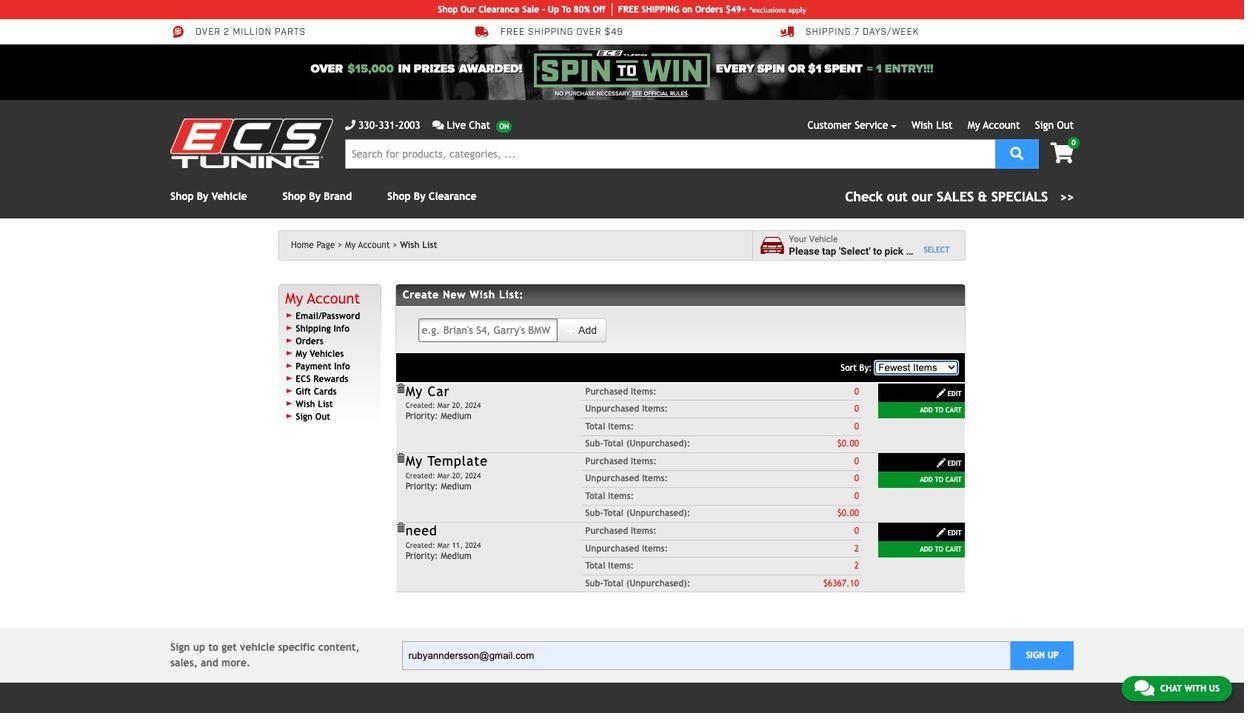 Task type: vqa. For each thing, say whether or not it's contained in the screenshot.
purchase
no



Task type: locate. For each thing, give the bounding box(es) containing it.
shopping cart image
[[1051, 143, 1074, 164]]

2 delete image from the top
[[395, 453, 406, 464]]

comments image
[[432, 120, 444, 130]]

Search text field
[[345, 139, 996, 169]]

delete image
[[395, 384, 406, 394], [395, 453, 406, 464], [395, 523, 406, 534]]

1 delete image from the top
[[395, 384, 406, 394]]

ecs tuning image
[[170, 119, 333, 168]]

0 vertical spatial delete image
[[395, 384, 406, 394]]

phone image
[[345, 120, 356, 130]]

white image
[[566, 326, 576, 336], [936, 458, 947, 468], [936, 528, 947, 538]]

2 vertical spatial delete image
[[395, 523, 406, 534]]

2 vertical spatial white image
[[936, 528, 947, 538]]

1 vertical spatial delete image
[[395, 453, 406, 464]]

ecs tuning 'spin to win' contest logo image
[[534, 50, 711, 87]]

1 vertical spatial white image
[[936, 458, 947, 468]]

white image
[[936, 388, 947, 399]]



Task type: describe. For each thing, give the bounding box(es) containing it.
Email email field
[[402, 642, 1012, 670]]

0 vertical spatial white image
[[566, 326, 576, 336]]

3 delete image from the top
[[395, 523, 406, 534]]

e.g. Brian's S4, Garry's BMW E92...etc text field
[[418, 319, 558, 342]]

white image for second delete image from the bottom
[[936, 458, 947, 468]]

search image
[[1011, 146, 1024, 160]]

white image for first delete image from the bottom of the page
[[936, 528, 947, 538]]



